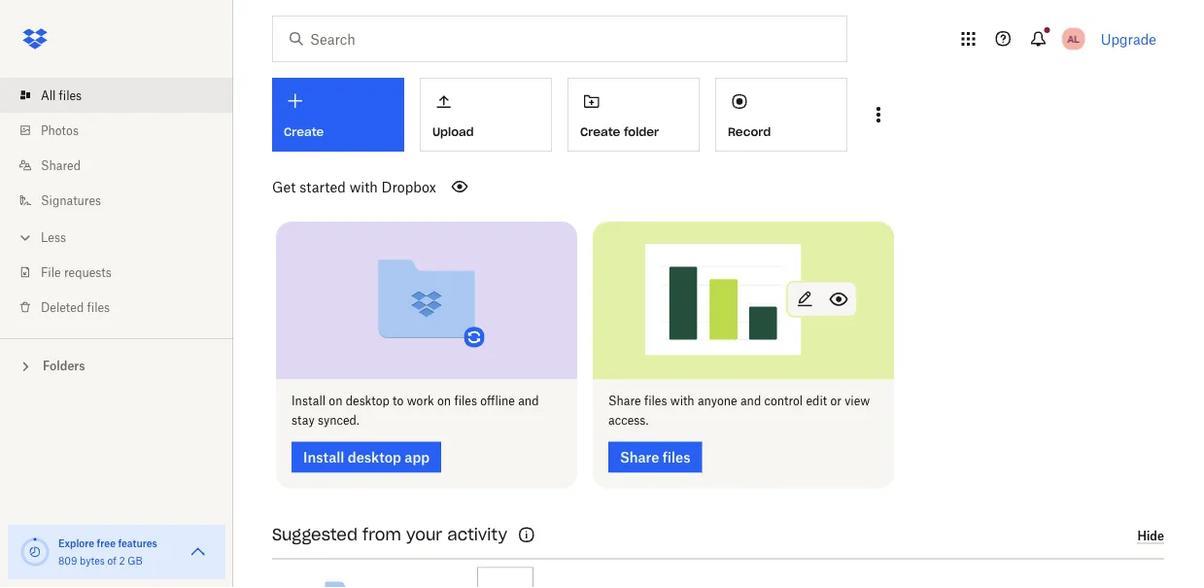 Task type: vqa. For each thing, say whether or not it's contained in the screenshot.
'a' within the Choose a file format to convert audio files to
no



Task type: describe. For each thing, give the bounding box(es) containing it.
2 on from the left
[[437, 394, 451, 408]]

from
[[363, 525, 401, 545]]

share files
[[620, 449, 691, 466]]

share for share files
[[620, 449, 659, 466]]

file
[[41, 265, 61, 279]]

folder
[[624, 124, 659, 139]]

control
[[764, 394, 803, 408]]

install on desktop to work on files offline and stay synced.
[[292, 394, 539, 428]]

requests
[[64, 265, 112, 279]]

Search in folder "Dropbox" text field
[[310, 28, 807, 50]]

al button
[[1058, 23, 1089, 54]]

bytes
[[80, 555, 105, 567]]

files for share files
[[663, 449, 691, 466]]

quota usage element
[[19, 537, 51, 568]]

1 on from the left
[[329, 394, 343, 408]]

or
[[831, 394, 842, 408]]

hide
[[1138, 528, 1165, 543]]

edit
[[806, 394, 827, 408]]

get started with dropbox
[[272, 178, 436, 195]]

and inside "share files with anyone and control edit or view access."
[[741, 394, 761, 408]]

suggested from your activity
[[272, 525, 507, 545]]

signatures
[[41, 193, 101, 208]]

features
[[118, 537, 157, 549]]

all files
[[41, 88, 82, 103]]

dropbox image
[[16, 19, 54, 58]]

install desktop app button
[[292, 442, 441, 473]]

create for create
[[284, 124, 324, 139]]

record button
[[715, 78, 848, 152]]

photos
[[41, 123, 79, 138]]

signatures link
[[16, 183, 233, 218]]

view
[[845, 394, 870, 408]]

upload button
[[420, 78, 552, 152]]

app
[[405, 449, 430, 466]]

free
[[97, 537, 116, 549]]

deleted
[[41, 300, 84, 314]]

files for all files
[[59, 88, 82, 103]]

share files with anyone and control edit or view access.
[[608, 394, 870, 428]]

to
[[393, 394, 404, 408]]

install desktop app
[[303, 449, 430, 466]]

suggested
[[272, 525, 358, 545]]

al
[[1068, 33, 1080, 45]]

explore free features 809 bytes of 2 gb
[[58, 537, 157, 567]]

anyone
[[698, 394, 737, 408]]

and inside install on desktop to work on files offline and stay synced.
[[518, 394, 539, 408]]

activity
[[447, 525, 507, 545]]

create folder
[[580, 124, 659, 139]]

create button
[[272, 78, 404, 152]]

all files link
[[16, 78, 233, 113]]



Task type: locate. For each thing, give the bounding box(es) containing it.
create inside create folder button
[[580, 124, 620, 139]]

create for create folder
[[580, 124, 620, 139]]

all files list item
[[0, 78, 233, 113]]

809
[[58, 555, 77, 567]]

shared
[[41, 158, 81, 173]]

0 horizontal spatial with
[[350, 178, 378, 195]]

files right deleted
[[87, 300, 110, 314]]

with for started
[[350, 178, 378, 195]]

install inside install on desktop to work on files offline and stay synced.
[[292, 394, 326, 408]]

install
[[292, 394, 326, 408], [303, 449, 344, 466]]

on right work
[[437, 394, 451, 408]]

files
[[59, 88, 82, 103], [87, 300, 110, 314], [454, 394, 477, 408], [644, 394, 667, 408], [663, 449, 691, 466]]

create folder button
[[568, 78, 700, 152]]

deleted files link
[[16, 290, 233, 325]]

desktop left the app
[[348, 449, 401, 466]]

/resume.pdf image
[[477, 567, 533, 587]]

synced.
[[318, 413, 359, 428]]

share inside "share files with anyone and control edit or view access."
[[608, 394, 641, 408]]

with for files
[[670, 394, 695, 408]]

create up started
[[284, 124, 324, 139]]

dropbox
[[382, 178, 436, 195]]

install down the synced. at the bottom left of page
[[303, 449, 344, 466]]

explore
[[58, 537, 94, 549]]

2 and from the left
[[741, 394, 761, 408]]

files up the access.
[[644, 394, 667, 408]]

files inside install on desktop to work on files offline and stay synced.
[[454, 394, 477, 408]]

desktop inside button
[[348, 449, 401, 466]]

create left folder
[[580, 124, 620, 139]]

1 vertical spatial install
[[303, 449, 344, 466]]

1 horizontal spatial with
[[670, 394, 695, 408]]

hide button
[[1138, 528, 1165, 544]]

record
[[728, 124, 771, 139]]

files inside "share files with anyone and control edit or view access."
[[644, 394, 667, 408]]

share files button
[[608, 442, 702, 473]]

of
[[107, 555, 116, 567]]

on up the synced. at the bottom left of page
[[329, 394, 343, 408]]

1 horizontal spatial create
[[580, 124, 620, 139]]

files down "share files with anyone and control edit or view access."
[[663, 449, 691, 466]]

get
[[272, 178, 296, 195]]

0 vertical spatial install
[[292, 394, 326, 408]]

1 horizontal spatial and
[[741, 394, 761, 408]]

upgrade
[[1101, 31, 1157, 47]]

files inside list item
[[59, 88, 82, 103]]

with left the anyone
[[670, 394, 695, 408]]

stay
[[292, 413, 315, 428]]

work
[[407, 394, 434, 408]]

offline
[[480, 394, 515, 408]]

1 and from the left
[[518, 394, 539, 408]]

1 vertical spatial share
[[620, 449, 659, 466]]

and right offline
[[518, 394, 539, 408]]

less
[[41, 230, 66, 244]]

0 vertical spatial desktop
[[346, 394, 390, 408]]

desktop
[[346, 394, 390, 408], [348, 449, 401, 466]]

less image
[[16, 228, 35, 247]]

share inside button
[[620, 449, 659, 466]]

and left control
[[741, 394, 761, 408]]

0 vertical spatial with
[[350, 178, 378, 195]]

install up stay
[[292, 394, 326, 408]]

share for share files with anyone and control edit or view access.
[[608, 394, 641, 408]]

access.
[[608, 413, 649, 428]]

with inside "share files with anyone and control edit or view access."
[[670, 394, 695, 408]]

deleted files
[[41, 300, 110, 314]]

install for install desktop app
[[303, 449, 344, 466]]

0 vertical spatial share
[[608, 394, 641, 408]]

folders button
[[0, 351, 233, 380]]

your
[[406, 525, 442, 545]]

gb
[[128, 555, 143, 567]]

files for share files with anyone and control edit or view access.
[[644, 394, 667, 408]]

files inside button
[[663, 449, 691, 466]]

list containing all files
[[0, 66, 233, 338]]

with
[[350, 178, 378, 195], [670, 394, 695, 408]]

photos link
[[16, 113, 233, 148]]

folders
[[43, 359, 85, 373]]

1 horizontal spatial on
[[437, 394, 451, 408]]

files for deleted files
[[87, 300, 110, 314]]

file requests
[[41, 265, 112, 279]]

0 horizontal spatial create
[[284, 124, 324, 139]]

2
[[119, 555, 125, 567]]

create inside 'create' popup button
[[284, 124, 324, 139]]

0 horizontal spatial on
[[329, 394, 343, 408]]

all
[[41, 88, 56, 103]]

share up the access.
[[608, 394, 641, 408]]

and
[[518, 394, 539, 408], [741, 394, 761, 408]]

upload
[[433, 124, 474, 139]]

desktop left the to
[[346, 394, 390, 408]]

file requests link
[[16, 255, 233, 290]]

install inside button
[[303, 449, 344, 466]]

share down the access.
[[620, 449, 659, 466]]

with right started
[[350, 178, 378, 195]]

shared link
[[16, 148, 233, 183]]

started
[[300, 178, 346, 195]]

files right "all"
[[59, 88, 82, 103]]

files left offline
[[454, 394, 477, 408]]

install for install on desktop to work on files offline and stay synced.
[[292, 394, 326, 408]]

desktop inside install on desktop to work on files offline and stay synced.
[[346, 394, 390, 408]]

0 horizontal spatial and
[[518, 394, 539, 408]]

create
[[580, 124, 620, 139], [284, 124, 324, 139]]

share
[[608, 394, 641, 408], [620, 449, 659, 466]]

1 vertical spatial with
[[670, 394, 695, 408]]

on
[[329, 394, 343, 408], [437, 394, 451, 408]]

list
[[0, 66, 233, 338]]

upgrade link
[[1101, 31, 1157, 47]]

1 vertical spatial desktop
[[348, 449, 401, 466]]



